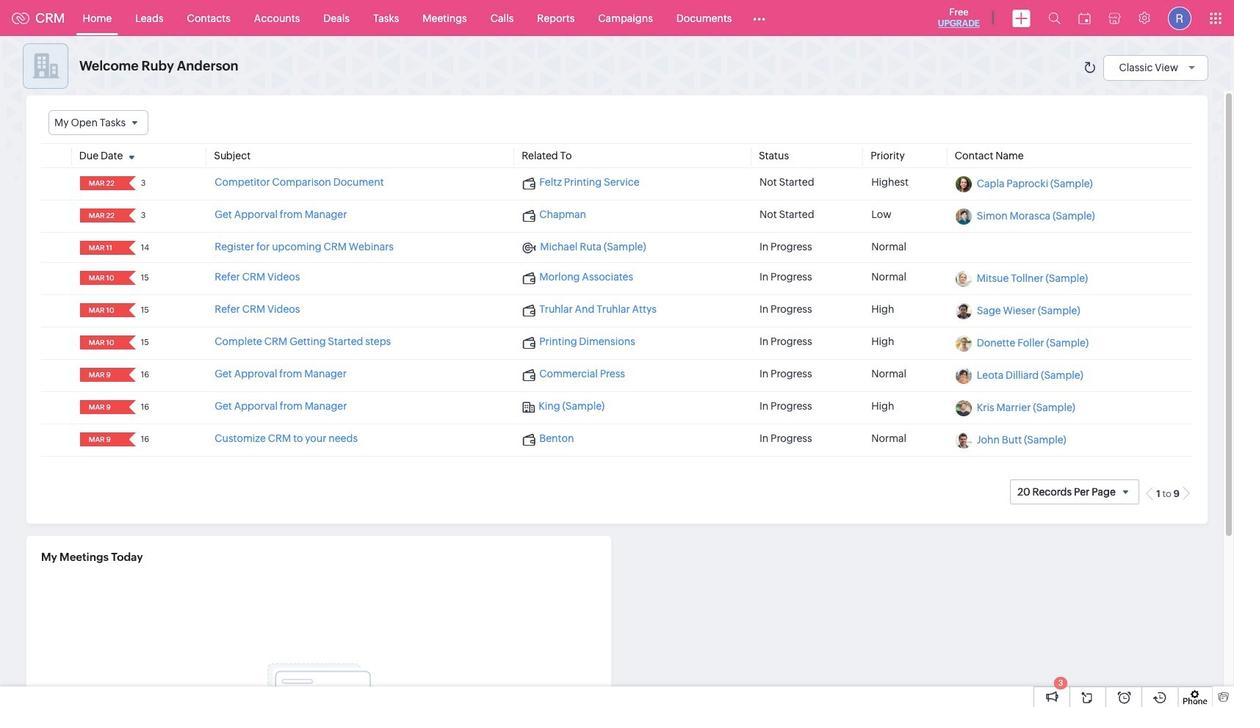 Task type: describe. For each thing, give the bounding box(es) containing it.
create menu element
[[1004, 0, 1040, 36]]

search image
[[1049, 12, 1061, 24]]

logo image
[[12, 12, 29, 24]]

calendar image
[[1079, 12, 1092, 24]]

profile image
[[1169, 6, 1192, 30]]



Task type: vqa. For each thing, say whether or not it's contained in the screenshot.
Morlong Associates
no



Task type: locate. For each thing, give the bounding box(es) containing it.
Other Modules field
[[744, 6, 776, 30]]

None field
[[49, 110, 149, 135], [84, 177, 119, 191], [84, 209, 119, 223], [84, 241, 119, 255], [84, 271, 119, 285], [84, 304, 119, 318], [84, 336, 119, 350], [84, 368, 119, 382], [84, 401, 119, 415], [84, 433, 119, 447], [49, 110, 149, 135], [84, 177, 119, 191], [84, 209, 119, 223], [84, 241, 119, 255], [84, 271, 119, 285], [84, 304, 119, 318], [84, 336, 119, 350], [84, 368, 119, 382], [84, 401, 119, 415], [84, 433, 119, 447]]

create menu image
[[1013, 9, 1031, 27]]

search element
[[1040, 0, 1070, 36]]

profile element
[[1160, 0, 1201, 36]]



